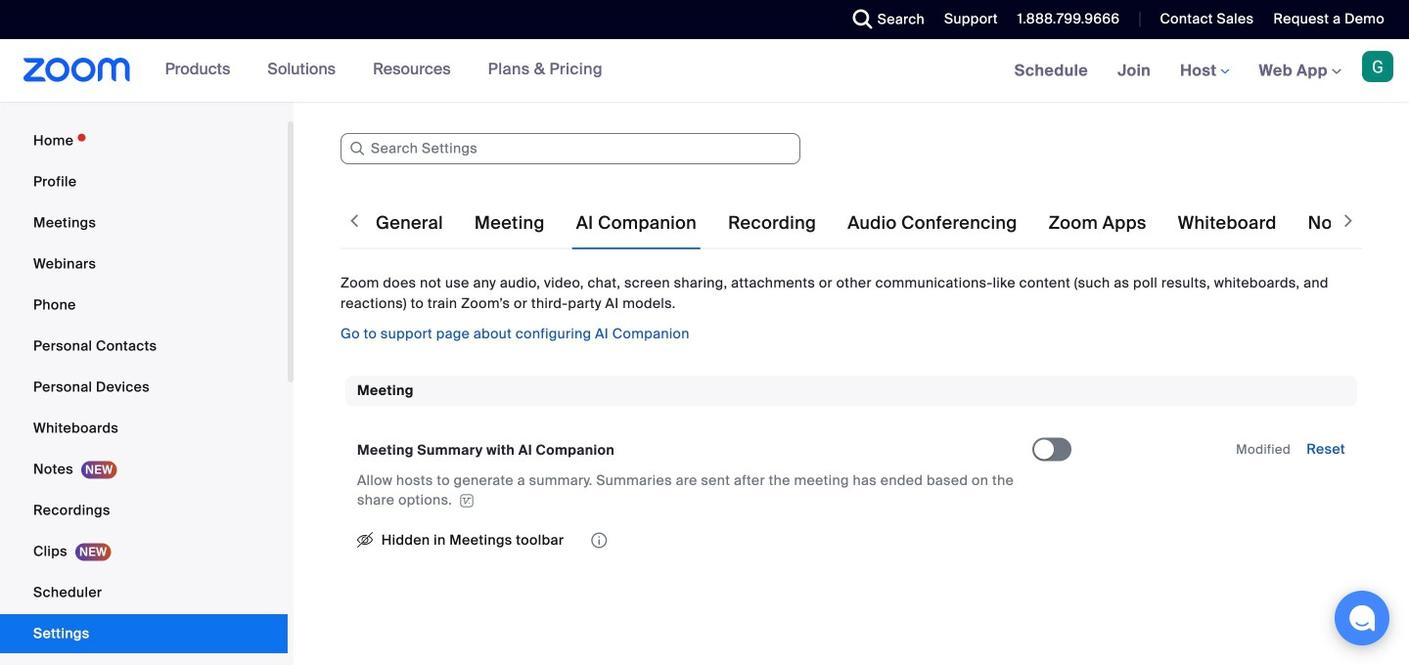 Task type: vqa. For each thing, say whether or not it's contained in the screenshot.
show options image
no



Task type: describe. For each thing, give the bounding box(es) containing it.
1 application from the top
[[357, 471, 1015, 510]]

open chat image
[[1349, 605, 1376, 632]]

scroll left image
[[344, 211, 364, 231]]

meeting element
[[345, 376, 1357, 579]]

product information navigation
[[150, 39, 617, 102]]

learn more about hidden in meetings toolbar image
[[589, 534, 609, 547]]

profile picture image
[[1362, 51, 1394, 82]]



Task type: locate. For each thing, give the bounding box(es) containing it.
scroll right image
[[1339, 211, 1358, 231]]

2 application from the top
[[357, 526, 1032, 555]]

support version for meeting summary with ai companion image
[[457, 494, 477, 508]]

zoom logo image
[[23, 58, 131, 82]]

0 vertical spatial application
[[357, 471, 1015, 510]]

1 vertical spatial application
[[357, 526, 1032, 555]]

tabs of my account settings page tab list
[[372, 196, 1409, 251]]

banner
[[0, 39, 1409, 103]]

personal menu menu
[[0, 121, 288, 665]]

Search Settings text field
[[341, 133, 800, 164]]

meetings navigation
[[1000, 39, 1409, 103]]

application
[[357, 471, 1015, 510], [357, 526, 1032, 555]]



